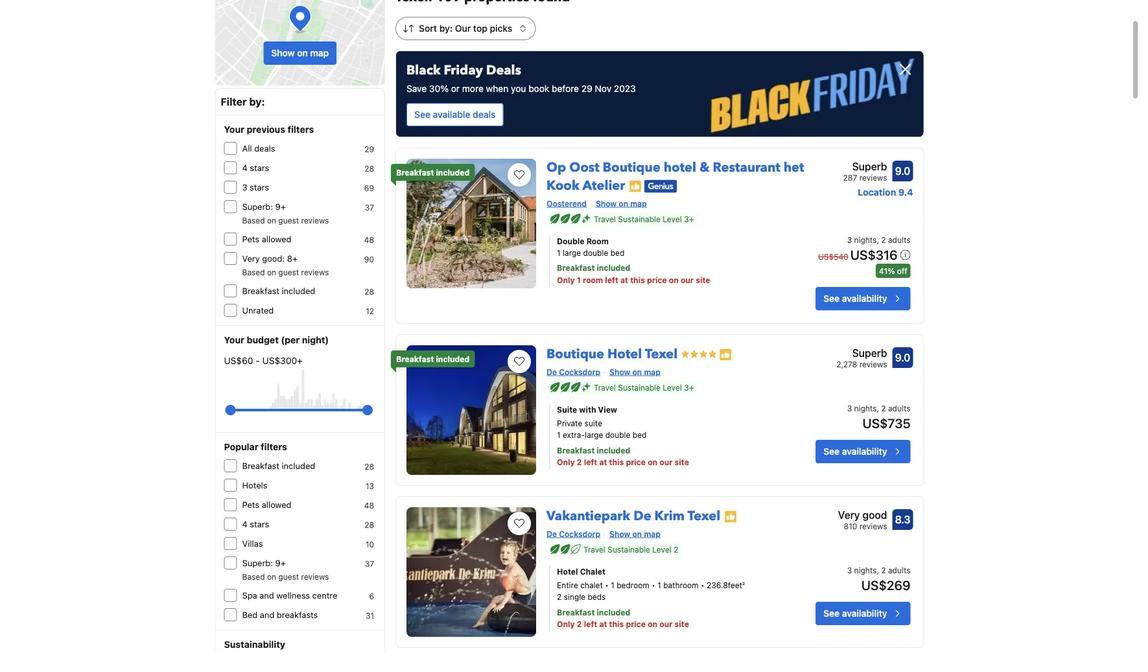Task type: locate. For each thing, give the bounding box(es) containing it.
2 vertical spatial guest
[[278, 573, 299, 582]]

adults inside 3 nights , 2 adults us$735
[[888, 404, 911, 413]]

private
[[557, 419, 582, 428]]

1 vertical spatial superb element
[[837, 346, 887, 361]]

reviews inside very good 810 reviews
[[860, 522, 887, 531]]

3+ for texel
[[684, 383, 694, 392]]

2 vertical spatial adults
[[888, 566, 911, 575]]

236.8feet²
[[707, 581, 745, 590]]

1 4 stars from the top
[[242, 163, 269, 173]]

3 up us$540
[[847, 235, 852, 244]]

0 vertical spatial and
[[260, 591, 274, 601]]

0 vertical spatial 4 stars
[[242, 163, 269, 173]]

1 vertical spatial availability
[[842, 446, 887, 457]]

us$316
[[851, 247, 898, 262]]

sustainable up double room link
[[618, 215, 661, 224]]

1 guest from the top
[[278, 216, 299, 225]]

2 vertical spatial travel
[[584, 545, 606, 554]]

at down beds on the right bottom
[[599, 620, 607, 629]]

2 vertical spatial based
[[242, 573, 265, 582]]

0 vertical spatial nights
[[854, 235, 877, 244]]

superb:
[[242, 202, 273, 212], [242, 559, 273, 568]]

1 de cocksdorp from the top
[[547, 368, 601, 377]]

op oost boutique hotel & restaurant het kook atelier image
[[407, 159, 536, 289]]

2 up us$316
[[881, 235, 886, 244]]

based down very good: 8+
[[242, 268, 265, 277]]

1 vertical spatial based
[[242, 268, 265, 277]]

show on map for vakantiepark
[[610, 530, 661, 539]]

based on guest reviews for filters
[[242, 573, 329, 582]]

12
[[366, 307, 374, 316]]

0 vertical spatial sustainable
[[618, 215, 661, 224]]

0 vertical spatial hotel
[[608, 346, 642, 363]]

2 superb: from the top
[[242, 559, 273, 568]]

3 inside 3 nights , 2 adults us$269
[[847, 566, 852, 575]]

pets allowed down hotels
[[242, 500, 292, 510]]

breakfast included
[[396, 168, 470, 177], [242, 286, 315, 296], [396, 355, 470, 364], [242, 461, 315, 471]]

guest up the spa and wellness centre
[[278, 573, 299, 582]]

3 inside 3 nights , 2 adults us$735
[[847, 404, 852, 413]]

2 up 'us$735'
[[881, 404, 886, 413]]

2 vertical spatial at
[[599, 620, 607, 629]]

see availability link for hotel
[[816, 287, 911, 311]]

this down bedroom
[[609, 620, 624, 629]]

0 vertical spatial pets
[[242, 234, 259, 244]]

group
[[231, 400, 368, 421]]

0 vertical spatial filters
[[288, 124, 314, 135]]

1 vertical spatial hotel
[[557, 567, 578, 576]]

1 scored 9.0 element from the top
[[893, 161, 913, 182]]

2 guest from the top
[[278, 268, 299, 277]]

adults inside 3 nights , 2 adults us$269
[[888, 566, 911, 575]]

1 vertical spatial price
[[626, 458, 646, 467]]

2 , from the top
[[877, 404, 879, 413]]

hotel chalet link
[[557, 566, 776, 578]]

1 9.0 from the top
[[895, 165, 911, 177]]

pets allowed
[[242, 234, 292, 244], [242, 500, 292, 510]]

sustainable
[[618, 215, 661, 224], [618, 383, 661, 392], [608, 545, 650, 554]]

1 vertical spatial 48
[[364, 501, 374, 510]]

48 down 13
[[364, 501, 374, 510]]

superb: down villas
[[242, 559, 273, 568]]

this inside double room 1 large double bed breakfast included only 1 room left at this price on our site
[[630, 276, 645, 285]]

bed inside suite with view private suite 1 extra-large double bed breakfast included only 2 left at this price on our site
[[633, 431, 647, 440]]

0 vertical spatial very
[[242, 254, 260, 264]]

1 vertical spatial deals
[[254, 144, 275, 153]]

boutique up suite
[[547, 346, 604, 363]]

deals right all
[[254, 144, 275, 153]]

•
[[605, 581, 609, 590], [652, 581, 655, 590], [701, 581, 705, 590]]

on inside suite with view private suite 1 extra-large double bed breakfast included only 2 left at this price on our site
[[648, 458, 658, 467]]

this inside the "hotel chalet entire chalet • 1 bedroom • 1 bathroom • 236.8feet² 2 single beds breakfast included only 2 left at this price on our site"
[[609, 620, 624, 629]]

3 nights from the top
[[854, 566, 877, 575]]

2 down single
[[577, 620, 582, 629]]

level
[[663, 215, 682, 224], [663, 383, 682, 392], [653, 545, 672, 554]]

your budget (per night)
[[224, 335, 329, 346]]

0 vertical spatial superb:
[[242, 202, 273, 212]]

hotel up entire
[[557, 567, 578, 576]]

travel
[[594, 215, 616, 224], [594, 383, 616, 392], [584, 545, 606, 554]]

0 vertical spatial site
[[696, 276, 710, 285]]

1 see availability link from the top
[[816, 287, 911, 311]]

our
[[681, 276, 694, 285], [660, 458, 673, 467], [660, 620, 673, 629]]

superb element
[[843, 159, 887, 174], [837, 346, 887, 361]]

1 horizontal spatial large
[[585, 431, 603, 440]]

very good: 8+
[[242, 254, 298, 264]]

2 vertical spatial ,
[[877, 566, 879, 575]]

left down extra-
[[584, 458, 597, 467]]

0 vertical spatial large
[[563, 248, 581, 257]]

your up us$60
[[224, 335, 244, 346]]

picks
[[490, 23, 512, 34]]

0 vertical spatial travel sustainable level 3+
[[594, 215, 694, 224]]

our down double room link
[[681, 276, 694, 285]]

1 horizontal spatial filters
[[288, 124, 314, 135]]

1 and from the top
[[260, 591, 274, 601]]

left
[[605, 276, 619, 285], [584, 458, 597, 467], [584, 620, 597, 629]]

our
[[455, 23, 471, 34]]

travel sustainable level 3+ up double room link
[[594, 215, 694, 224]]

3 down 810
[[847, 566, 852, 575]]

0 vertical spatial stars
[[250, 163, 269, 173]]

1 37 from the top
[[365, 203, 374, 212]]

suite with view private suite 1 extra-large double bed breakfast included only 2 left at this price on our site
[[557, 405, 689, 467]]

price up "vakantiepark de krim texel" link
[[626, 458, 646, 467]]

41%
[[879, 267, 895, 276]]

0 vertical spatial pets allowed
[[242, 234, 292, 244]]

us$540
[[818, 252, 849, 261]]

view
[[598, 405, 617, 414]]

1 vertical spatial adults
[[888, 404, 911, 413]]

2 vertical spatial only
[[557, 620, 575, 629]]

see inside button
[[414, 109, 431, 120]]

or
[[451, 83, 460, 94]]

sustainable up suite with view link
[[618, 383, 661, 392]]

availability
[[842, 293, 887, 304], [842, 446, 887, 457], [842, 609, 887, 619]]

1 vertical spatial de cocksdorp
[[547, 530, 601, 539]]

1 your from the top
[[224, 124, 244, 135]]

see for boutique hotel texel
[[824, 446, 840, 457]]

see for op oost boutique hotel & restaurant het kook atelier
[[824, 293, 840, 304]]

0 horizontal spatial •
[[605, 581, 609, 590]]

our down suite with view link
[[660, 458, 673, 467]]

see availability down 3 nights , 2 adults us$269
[[824, 609, 887, 619]]

based down 3 stars
[[242, 216, 265, 225]]

reviews
[[860, 173, 887, 182], [301, 216, 329, 225], [301, 268, 329, 277], [860, 360, 887, 369], [860, 522, 887, 531], [301, 573, 329, 582]]

superb
[[852, 160, 887, 173], [852, 347, 887, 360]]

stars
[[250, 163, 269, 173], [250, 183, 269, 192], [250, 520, 269, 529]]

13
[[366, 482, 374, 491]]

guest up "8+"
[[278, 216, 299, 225]]

travel for oost
[[594, 215, 616, 224]]

3 , from the top
[[877, 566, 879, 575]]

pets
[[242, 234, 259, 244], [242, 500, 259, 510]]

allowed down hotels
[[262, 500, 292, 510]]

cocksdorp down boutique hotel texel
[[559, 368, 601, 377]]

bathroom
[[663, 581, 699, 590]]

this down view
[[609, 458, 624, 467]]

2 vertical spatial level
[[653, 545, 672, 554]]

and right the 'spa'
[[260, 591, 274, 601]]

superb for superb 2,278 reviews
[[852, 347, 887, 360]]

1 horizontal spatial texel
[[688, 508, 721, 526]]

superb up 287
[[852, 160, 887, 173]]

very good element
[[838, 508, 887, 523]]

double down view
[[605, 431, 631, 440]]

1 vertical spatial 29
[[365, 145, 374, 154]]

guest down "8+"
[[278, 268, 299, 277]]

2 de cocksdorp from the top
[[547, 530, 601, 539]]

1 3+ from the top
[[684, 215, 694, 224]]

0 vertical spatial superb: 9+
[[242, 202, 286, 212]]

3 nights , 2 adults us$735
[[847, 404, 911, 431]]

bed inside double room 1 large double bed breakfast included only 1 room left at this price on our site
[[611, 248, 625, 257]]

deals down more
[[473, 109, 496, 120]]

,
[[877, 235, 879, 244], [877, 404, 879, 413], [877, 566, 879, 575]]

nights up us$269
[[854, 566, 877, 575]]

1 see availability from the top
[[824, 293, 887, 304]]

breakfast
[[396, 168, 434, 177], [557, 264, 595, 273], [242, 286, 279, 296], [396, 355, 434, 364], [557, 446, 595, 455], [242, 461, 279, 471], [557, 608, 595, 617]]

1 superb from the top
[[852, 160, 887, 173]]

, inside 3 nights , 2 adults us$269
[[877, 566, 879, 575]]

0 vertical spatial 9.0
[[895, 165, 911, 177]]

, up us$316
[[877, 235, 879, 244]]

0 horizontal spatial texel
[[645, 346, 678, 363]]

reviews inside superb 2,278 reviews
[[860, 360, 887, 369]]

2 nights from the top
[[854, 404, 877, 413]]

1 vertical spatial see availability
[[824, 446, 887, 457]]

2 superb: 9+ from the top
[[242, 559, 286, 568]]

before
[[552, 83, 579, 94]]

2 scored 9.0 element from the top
[[893, 348, 913, 368]]

level up hotel chalet link
[[653, 545, 672, 554]]

at right room
[[621, 276, 628, 285]]

based for previous
[[242, 268, 265, 277]]

show
[[271, 48, 295, 58], [596, 199, 617, 208], [610, 368, 631, 377], [610, 530, 631, 539]]

3 down 2,278
[[847, 404, 852, 413]]

1 vertical spatial ,
[[877, 404, 879, 413]]

0 vertical spatial this
[[630, 276, 645, 285]]

0 vertical spatial double
[[583, 248, 608, 257]]

at inside suite with view private suite 1 extra-large double bed breakfast included only 2 left at this price on our site
[[599, 458, 607, 467]]

2 3+ from the top
[[684, 383, 694, 392]]

cocksdorp down vakantiepark
[[559, 530, 601, 539]]

travel sustainable level 3+ up suite with view link
[[594, 383, 694, 392]]

9+ up the spa and wellness centre
[[275, 559, 286, 568]]

map inside button
[[310, 48, 329, 58]]

2 vertical spatial based on guest reviews
[[242, 573, 329, 582]]

2 vertical spatial stars
[[250, 520, 269, 529]]

see availability link down 'us$735'
[[816, 440, 911, 464]]

28 up 13
[[365, 462, 374, 471]]

price
[[647, 276, 667, 285], [626, 458, 646, 467], [626, 620, 646, 629]]

superb: 9+ down 3 stars
[[242, 202, 286, 212]]

1 vertical spatial 4
[[242, 520, 248, 529]]

0 vertical spatial level
[[663, 215, 682, 224]]

1 vertical spatial filters
[[261, 442, 287, 453]]

nights up us$316
[[854, 235, 877, 244]]

nights inside 3 nights , 2 adults us$269
[[854, 566, 877, 575]]

3 for 3 nights , 2 adults us$735
[[847, 404, 852, 413]]

2 vertical spatial availability
[[842, 609, 887, 619]]

genius discounts available at this property. image
[[645, 180, 677, 193], [645, 180, 677, 193]]

adults up us$269
[[888, 566, 911, 575]]

0 vertical spatial travel
[[594, 215, 616, 224]]

sustainable down vakantiepark de krim texel
[[608, 545, 650, 554]]

very for good:
[[242, 254, 260, 264]]

1 vertical spatial large
[[585, 431, 603, 440]]

3
[[242, 183, 247, 192], [847, 235, 852, 244], [847, 404, 852, 413], [847, 566, 852, 575]]

very inside very good 810 reviews
[[838, 509, 860, 522]]

0 vertical spatial boutique
[[603, 159, 661, 177]]

1 horizontal spatial 29
[[582, 83, 593, 94]]

allowed up good:
[[262, 234, 292, 244]]

this property is part of our preferred partner programme. it is committed to providing commendable service and good value. it will pay us a higher commission if you make a booking. image for hotel
[[629, 180, 642, 193]]

1 vertical spatial travel
[[594, 383, 616, 392]]

0 vertical spatial at
[[621, 276, 628, 285]]

1 vertical spatial site
[[675, 458, 689, 467]]

, up 'us$735'
[[877, 404, 879, 413]]

2 4 stars from the top
[[242, 520, 269, 529]]

de for boutique
[[547, 368, 557, 377]]

2 vertical spatial see availability
[[824, 609, 887, 619]]

1 vertical spatial bed
[[633, 431, 647, 440]]

show on map button
[[263, 42, 337, 65]]

this property is part of our preferred partner programme. it is committed to providing commendable service and good value. it will pay us a higher commission if you make a booking. image
[[629, 180, 642, 193], [724, 511, 737, 524], [724, 511, 737, 524]]

3 adults from the top
[[888, 566, 911, 575]]

texel up suite with view link
[[645, 346, 678, 363]]

based on guest reviews up the spa and wellness centre
[[242, 573, 329, 582]]

48
[[364, 235, 374, 244], [364, 501, 374, 510]]

hotel inside the "hotel chalet entire chalet • 1 bedroom • 1 bathroom • 236.8feet² 2 single beds breakfast included only 2 left at this price on our site"
[[557, 567, 578, 576]]

large
[[563, 248, 581, 257], [585, 431, 603, 440]]

price inside double room 1 large double bed breakfast included only 1 room left at this price on our site
[[647, 276, 667, 285]]

included
[[436, 168, 470, 177], [597, 264, 631, 273], [282, 286, 315, 296], [436, 355, 470, 364], [597, 446, 631, 455], [282, 461, 315, 471], [597, 608, 631, 617]]

off
[[897, 267, 908, 276]]

scored 9.0 element up 9.4
[[893, 161, 913, 182]]

sort
[[419, 23, 437, 34]]

this right room
[[630, 276, 645, 285]]

9+ up good:
[[275, 202, 286, 212]]

0 vertical spatial by:
[[440, 23, 453, 34]]

level up double room link
[[663, 215, 682, 224]]

1 vertical spatial 4 stars
[[242, 520, 269, 529]]

see availability link down us$269
[[816, 602, 911, 626]]

1 vertical spatial nights
[[854, 404, 877, 413]]

pets up very good: 8+
[[242, 234, 259, 244]]

vakantiepark de krim texel image
[[407, 508, 536, 637]]

1 vertical spatial 37
[[365, 560, 374, 569]]

2 horizontal spatial •
[[701, 581, 705, 590]]

double room 1 large double bed breakfast included only 1 room left at this price on our site
[[557, 237, 710, 285]]

by: right filter
[[249, 96, 265, 108]]

1 only from the top
[[557, 276, 575, 285]]

1 48 from the top
[[364, 235, 374, 244]]

2 based on guest reviews from the top
[[242, 268, 329, 277]]

us$60
[[224, 356, 253, 366]]

1 vertical spatial double
[[605, 431, 631, 440]]

1 9+ from the top
[[275, 202, 286, 212]]

2 vertical spatial site
[[675, 620, 689, 629]]

de cocksdorp down vakantiepark
[[547, 530, 601, 539]]

hotel up view
[[608, 346, 642, 363]]

1 vertical spatial 3+
[[684, 383, 694, 392]]

1 vertical spatial stars
[[250, 183, 269, 192]]

1 vertical spatial travel sustainable level 3+
[[594, 383, 694, 392]]

1 vertical spatial left
[[584, 458, 597, 467]]

adults up 'us$735'
[[888, 404, 911, 413]]

when
[[486, 83, 509, 94]]

28 up 10
[[365, 521, 374, 530]]

op oost boutique hotel & restaurant het kook atelier link
[[547, 154, 804, 195]]

this
[[630, 276, 645, 285], [609, 458, 624, 467], [609, 620, 624, 629]]

double inside suite with view private suite 1 extra-large double bed breakfast included only 2 left at this price on our site
[[605, 431, 631, 440]]

3+ up double room link
[[684, 215, 694, 224]]

0 vertical spatial 4
[[242, 163, 248, 173]]

superb inside superb 2,278 reviews
[[852, 347, 887, 360]]

1 cocksdorp from the top
[[559, 368, 601, 377]]

0 vertical spatial see availability
[[824, 293, 887, 304]]

3 see availability link from the top
[[816, 602, 911, 626]]

price down bedroom
[[626, 620, 646, 629]]

30%
[[429, 83, 449, 94]]

book
[[529, 83, 549, 94]]

2 travel sustainable level 3+ from the top
[[594, 383, 694, 392]]

0 vertical spatial based
[[242, 216, 265, 225]]

1 vertical spatial 9.0
[[895, 352, 911, 364]]

2 and from the top
[[260, 611, 275, 620]]

0 vertical spatial 3+
[[684, 215, 694, 224]]

2 adults from the top
[[888, 404, 911, 413]]

show for vakantiepark
[[610, 530, 631, 539]]

1 pets allowed from the top
[[242, 234, 292, 244]]

see
[[414, 109, 431, 120], [824, 293, 840, 304], [824, 446, 840, 457], [824, 609, 840, 619]]

show on map inside button
[[271, 48, 329, 58]]

4 stars up 3 stars
[[242, 163, 269, 173]]

scored 9.0 element
[[893, 161, 913, 182], [893, 348, 913, 368]]

travel for de
[[584, 545, 606, 554]]

travel sustainable level 2
[[584, 545, 679, 554]]

0 vertical spatial left
[[605, 276, 619, 285]]

2 allowed from the top
[[262, 500, 292, 510]]

based on guest reviews up "8+"
[[242, 216, 329, 225]]

10
[[366, 540, 374, 549]]

price inside the "hotel chalet entire chalet • 1 bedroom • 1 bathroom • 236.8feet² 2 single beds breakfast included only 2 left at this price on our site"
[[626, 620, 646, 629]]

show inside button
[[271, 48, 295, 58]]

1 vertical spatial guest
[[278, 268, 299, 277]]

level for boutique
[[663, 215, 682, 224]]

level for krim
[[653, 545, 672, 554]]

double room link
[[557, 235, 776, 247]]

included inside the "hotel chalet entire chalet • 1 bedroom • 1 bathroom • 236.8feet² 2 single beds breakfast included only 2 left at this price on our site"
[[597, 608, 631, 617]]

see availability for hotel
[[824, 293, 887, 304]]

travel sustainable level 3+ for texel
[[594, 383, 694, 392]]

friday
[[444, 62, 483, 79]]

this property is part of our preferred partner programme. it is committed to providing commendable service and good value. it will pay us a higher commission if you make a booking. image
[[629, 180, 642, 193], [719, 349, 732, 362], [719, 349, 732, 362]]

1 vertical spatial and
[[260, 611, 275, 620]]

2 up us$269
[[881, 566, 886, 575]]

travel up 'chalet'
[[584, 545, 606, 554]]

op
[[547, 159, 566, 177]]

8.3
[[895, 514, 911, 526]]

2 vertical spatial our
[[660, 620, 673, 629]]

breakfast inside suite with view private suite 1 extra-large double bed breakfast included only 2 left at this price on our site
[[557, 446, 595, 455]]

on
[[297, 48, 308, 58], [619, 199, 628, 208], [267, 216, 276, 225], [267, 268, 276, 277], [669, 276, 679, 285], [633, 368, 642, 377], [648, 458, 658, 467], [633, 530, 642, 539], [267, 573, 276, 582], [648, 620, 658, 629]]

nights inside 3 nights , 2 adults us$735
[[854, 404, 877, 413]]

1 • from the left
[[605, 581, 609, 590]]

based for filters
[[242, 573, 265, 582]]

bed and breakfasts
[[242, 611, 318, 620]]

left inside double room 1 large double bed breakfast included only 1 room left at this price on our site
[[605, 276, 619, 285]]

deals inside button
[[473, 109, 496, 120]]

very up 810
[[838, 509, 860, 522]]

1 horizontal spatial by:
[[440, 23, 453, 34]]

4 stars
[[242, 163, 269, 173], [242, 520, 269, 529]]

9.0 right superb 2,278 reviews
[[895, 352, 911, 364]]

only left room
[[557, 276, 575, 285]]

3 only from the top
[[557, 620, 575, 629]]

0 vertical spatial bed
[[611, 248, 625, 257]]

only inside the "hotel chalet entire chalet • 1 bedroom • 1 bathroom • 236.8feet² 2 single beds breakfast included only 2 left at this price on our site"
[[557, 620, 575, 629]]

based on guest reviews for previous
[[242, 268, 329, 277]]

2 9.0 from the top
[[895, 352, 911, 364]]

4
[[242, 163, 248, 173], [242, 520, 248, 529]]

previous
[[247, 124, 285, 135]]

superb up 2,278
[[852, 347, 887, 360]]

, inside 3 nights , 2 adults us$735
[[877, 404, 879, 413]]

sustainable for texel
[[618, 383, 661, 392]]

3 guest from the top
[[278, 573, 299, 582]]

2 vertical spatial sustainable
[[608, 545, 650, 554]]

scored 9.0 element right superb 2,278 reviews
[[893, 348, 913, 368]]

1 vertical spatial pets allowed
[[242, 500, 292, 510]]

left inside the "hotel chalet entire chalet • 1 bedroom • 1 bathroom • 236.8feet² 2 single beds breakfast included only 2 left at this price on our site"
[[584, 620, 597, 629]]

on inside the "hotel chalet entire chalet • 1 bedroom • 1 bathroom • 236.8feet² 2 single beds breakfast included only 2 left at this price on our site"
[[648, 620, 658, 629]]

1 based from the top
[[242, 216, 265, 225]]

superb element for superb 287 reviews
[[843, 159, 887, 174]]

travel up room
[[594, 215, 616, 224]]

2 your from the top
[[224, 335, 244, 346]]

2 vertical spatial nights
[[854, 566, 877, 575]]

0 horizontal spatial very
[[242, 254, 260, 264]]

map for op
[[630, 199, 647, 208]]

3 based on guest reviews from the top
[[242, 573, 329, 582]]

0 horizontal spatial hotel
[[557, 567, 578, 576]]

3 down all
[[242, 183, 247, 192]]

travel sustainable level 3+
[[594, 215, 694, 224], [594, 383, 694, 392]]

2 48 from the top
[[364, 501, 374, 510]]

site down suite with view link
[[675, 458, 689, 467]]

bed
[[611, 248, 625, 257], [633, 431, 647, 440]]

4 down all
[[242, 163, 248, 173]]

boutique hotel texel image
[[407, 346, 536, 475]]

by: left our
[[440, 23, 453, 34]]

based on guest reviews down "8+"
[[242, 268, 329, 277]]

pets allowed up very good: 8+
[[242, 234, 292, 244]]

de cocksdorp
[[547, 368, 601, 377], [547, 530, 601, 539]]

your for your previous filters
[[224, 124, 244, 135]]

1 vertical spatial allowed
[[262, 500, 292, 510]]

de left krim
[[634, 508, 651, 526]]

37 down 10
[[365, 560, 374, 569]]

1 travel sustainable level 3+ from the top
[[594, 215, 694, 224]]

double inside double room 1 large double bed breakfast included only 1 room left at this price on our site
[[583, 248, 608, 257]]

48 up 90
[[364, 235, 374, 244]]

our inside double room 1 large double bed breakfast included only 1 room left at this price on our site
[[681, 276, 694, 285]]

boutique hotel texel link
[[547, 340, 678, 363]]

only inside double room 1 large double bed breakfast included only 1 room left at this price on our site
[[557, 276, 575, 285]]

1 vertical spatial sustainable
[[618, 383, 661, 392]]

1 vertical spatial very
[[838, 509, 860, 522]]

2 cocksdorp from the top
[[559, 530, 601, 539]]

good
[[863, 509, 887, 522]]

de down vakantiepark
[[547, 530, 557, 539]]

1 vertical spatial this
[[609, 458, 624, 467]]

boutique up atelier
[[603, 159, 661, 177]]

het
[[784, 159, 804, 177]]

site down bathroom
[[675, 620, 689, 629]]

by: for filter
[[249, 96, 265, 108]]

3 availability from the top
[[842, 609, 887, 619]]

black
[[407, 62, 441, 79]]

3 see availability from the top
[[824, 609, 887, 619]]

by:
[[440, 23, 453, 34], [249, 96, 265, 108]]

0 vertical spatial see availability link
[[816, 287, 911, 311]]

3 based from the top
[[242, 573, 265, 582]]

with
[[579, 405, 596, 414]]

popular filters
[[224, 442, 287, 453]]

large down suite
[[585, 431, 603, 440]]

availability down 'us$735'
[[842, 446, 887, 457]]

2 vertical spatial left
[[584, 620, 597, 629]]

0 vertical spatial de cocksdorp
[[547, 368, 601, 377]]

1 stars from the top
[[250, 163, 269, 173]]

filter by:
[[221, 96, 265, 108]]

unrated
[[242, 306, 274, 315]]

0 horizontal spatial deals
[[254, 144, 275, 153]]

0 vertical spatial ,
[[877, 235, 879, 244]]

1 inside suite with view private suite 1 extra-large double bed breakfast included only 2 left at this price on our site
[[557, 431, 561, 440]]

wellness
[[276, 591, 310, 601]]

de cocksdorp for boutique hotel texel
[[547, 368, 601, 377]]

our down bathroom
[[660, 620, 673, 629]]

0 vertical spatial 37
[[365, 203, 374, 212]]

0 vertical spatial de
[[547, 368, 557, 377]]

only down extra-
[[557, 458, 575, 467]]

scored 9.0 element for superb 287 reviews
[[893, 161, 913, 182]]

superb inside superb 287 reviews
[[852, 160, 887, 173]]

bed down suite with view link
[[633, 431, 647, 440]]

scored 8.3 element
[[893, 510, 913, 530]]

large down double
[[563, 248, 581, 257]]

2 superb from the top
[[852, 347, 887, 360]]

map for vakantiepark
[[644, 530, 661, 539]]

see availability link for texel
[[816, 602, 911, 626]]

double
[[583, 248, 608, 257], [605, 431, 631, 440]]

1 vertical spatial your
[[224, 335, 244, 346]]

2 based from the top
[[242, 268, 265, 277]]

28 up 12
[[365, 287, 374, 296]]

, for vakantiepark de krim texel
[[877, 566, 879, 575]]

2 only from the top
[[557, 458, 575, 467]]

scored 9.0 element for superb 2,278 reviews
[[893, 348, 913, 368]]

and right bed at the left of page
[[260, 611, 275, 620]]

1 availability from the top
[[842, 293, 887, 304]]

chalet
[[580, 567, 606, 576]]

2 vertical spatial price
[[626, 620, 646, 629]]

0 vertical spatial deals
[[473, 109, 496, 120]]

1 pets from the top
[[242, 234, 259, 244]]

suite with view link
[[557, 404, 776, 416]]

9+
[[275, 202, 286, 212], [275, 559, 286, 568]]

cocksdorp for boutique
[[559, 368, 601, 377]]

price inside suite with view private suite 1 extra-large double bed breakfast included only 2 left at this price on our site
[[626, 458, 646, 467]]

location 9.4
[[858, 187, 913, 198]]

• right chalet
[[605, 581, 609, 590]]

included inside double room 1 large double bed breakfast included only 1 room left at this price on our site
[[597, 264, 631, 273]]

see availability down 41%
[[824, 293, 887, 304]]



Task type: vqa. For each thing, say whether or not it's contained in the screenshot.
Superb for Superb 287 reviews
yes



Task type: describe. For each thing, give the bounding box(es) containing it.
on inside button
[[297, 48, 308, 58]]

nov
[[595, 83, 612, 94]]

oost
[[569, 159, 600, 177]]

adults for boutique hotel texel
[[888, 404, 911, 413]]

oosterend
[[547, 199, 587, 208]]

show for boutique
[[610, 368, 631, 377]]

travel for hotel
[[594, 383, 616, 392]]

level for texel
[[663, 383, 682, 392]]

our inside suite with view private suite 1 extra-large double bed breakfast included only 2 left at this price on our site
[[660, 458, 673, 467]]

very good 810 reviews
[[838, 509, 887, 531]]

2 down entire
[[557, 593, 562, 602]]

single
[[564, 593, 586, 602]]

restaurant
[[713, 159, 781, 177]]

2 see availability link from the top
[[816, 440, 911, 464]]

2 up hotel chalet link
[[674, 545, 679, 554]]

kook
[[547, 177, 580, 195]]

2 • from the left
[[652, 581, 655, 590]]

1 allowed from the top
[[262, 234, 292, 244]]

3 • from the left
[[701, 581, 705, 590]]

centre
[[312, 591, 337, 601]]

spa and wellness centre
[[242, 591, 337, 601]]

breakfasts
[[277, 611, 318, 620]]

us$269
[[862, 578, 911, 593]]

us$735
[[863, 416, 911, 431]]

boutique inside op oost boutique hotel & restaurant het kook atelier
[[603, 159, 661, 177]]

9.0 for superb 287 reviews
[[895, 165, 911, 177]]

guest for filters
[[278, 573, 299, 582]]

reviews inside superb 287 reviews
[[860, 173, 887, 182]]

on inside double room 1 large double bed breakfast included only 1 room left at this price on our site
[[669, 276, 679, 285]]

29 inside black friday deals save 30% or more when you book before 29 nov 2023
[[582, 83, 593, 94]]

2 37 from the top
[[365, 560, 374, 569]]

available
[[433, 109, 470, 120]]

superb 287 reviews
[[843, 160, 887, 182]]

save
[[407, 83, 427, 94]]

vakantiepark
[[547, 508, 630, 526]]

show for op
[[596, 199, 617, 208]]

, for boutique hotel texel
[[877, 404, 879, 413]]

2 inside 3 nights , 2 adults us$269
[[881, 566, 886, 575]]

bed
[[242, 611, 258, 620]]

2 availability from the top
[[842, 446, 887, 457]]

search results updated. texel: 109 properties found. element
[[396, 0, 924, 6]]

this property is part of our preferred partner programme. it is committed to providing commendable service and good value. it will pay us a higher commission if you make a booking. image for texel
[[724, 511, 737, 524]]

night)
[[302, 335, 329, 346]]

3 28 from the top
[[365, 462, 374, 471]]

8+
[[287, 254, 298, 264]]

1 superb: 9+ from the top
[[242, 202, 286, 212]]

sustainable for boutique
[[618, 215, 661, 224]]

9.4
[[899, 187, 913, 198]]

site inside double room 1 large double bed breakfast included only 1 room left at this price on our site
[[696, 276, 710, 285]]

1 horizontal spatial hotel
[[608, 346, 642, 363]]

1 left bedroom
[[611, 581, 615, 590]]

2 28 from the top
[[365, 287, 374, 296]]

budget
[[247, 335, 279, 346]]

1 based on guest reviews from the top
[[242, 216, 329, 225]]

villas
[[242, 539, 263, 549]]

double
[[557, 237, 585, 246]]

only inside suite with view private suite 1 extra-large double bed breakfast included only 2 left at this price on our site
[[557, 458, 575, 467]]

room
[[587, 237, 609, 246]]

1 vertical spatial de
[[634, 508, 651, 526]]

and for spa
[[260, 591, 274, 601]]

1 down double
[[557, 248, 561, 257]]

superb for superb 287 reviews
[[852, 160, 887, 173]]

90
[[364, 255, 374, 264]]

suite
[[557, 405, 577, 414]]

de for vakantiepark
[[547, 530, 557, 539]]

&
[[700, 159, 710, 177]]

our inside the "hotel chalet entire chalet • 1 bedroom • 1 bathroom • 236.8feet² 2 single beds breakfast included only 2 left at this price on our site"
[[660, 620, 673, 629]]

3 stars from the top
[[250, 520, 269, 529]]

large inside double room 1 large double bed breakfast included only 1 room left at this price on our site
[[563, 248, 581, 257]]

extra-
[[563, 431, 585, 440]]

show on map for boutique
[[610, 368, 661, 377]]

6
[[369, 592, 374, 601]]

see availability for texel
[[824, 609, 887, 619]]

nights for vakantiepark de krim texel
[[854, 566, 877, 575]]

2 pets allowed from the top
[[242, 500, 292, 510]]

location
[[858, 187, 896, 198]]

sustainability
[[224, 640, 285, 650]]

2023
[[614, 83, 636, 94]]

de cocksdorp for vakantiepark de krim texel
[[547, 530, 601, 539]]

travel sustainable level 3+ for boutique
[[594, 215, 694, 224]]

810
[[844, 522, 857, 531]]

2 see availability from the top
[[824, 446, 887, 457]]

-
[[256, 356, 260, 366]]

chalet
[[580, 581, 603, 590]]

1 superb: from the top
[[242, 202, 273, 212]]

breakfast inside the "hotel chalet entire chalet • 1 bedroom • 1 bathroom • 236.8feet² 2 single beds breakfast included only 2 left at this price on our site"
[[557, 608, 595, 617]]

hotel chalet entire chalet • 1 bedroom • 1 bathroom • 236.8feet² 2 single beds breakfast included only 2 left at this price on our site
[[557, 567, 745, 629]]

guest for previous
[[278, 268, 299, 277]]

site inside the "hotel chalet entire chalet • 1 bedroom • 1 bathroom • 236.8feet² 2 single beds breakfast included only 2 left at this price on our site"
[[675, 620, 689, 629]]

(per
[[281, 335, 300, 346]]

your for your budget (per night)
[[224, 335, 244, 346]]

4 28 from the top
[[365, 521, 374, 530]]

3+ for boutique
[[684, 215, 694, 224]]

3 for 3 nights , 2 adults us$269
[[847, 566, 852, 575]]

vakantiepark de krim texel
[[547, 508, 721, 526]]

nights for boutique hotel texel
[[854, 404, 877, 413]]

filter
[[221, 96, 247, 108]]

all deals
[[242, 144, 275, 153]]

spa
[[242, 591, 257, 601]]

1 left room
[[577, 276, 581, 285]]

availability for texel
[[842, 609, 887, 619]]

287
[[843, 173, 857, 182]]

2 pets from the top
[[242, 500, 259, 510]]

bedroom
[[617, 581, 650, 590]]

1 nights from the top
[[854, 235, 877, 244]]

at inside double room 1 large double bed breakfast included only 1 room left at this price on our site
[[621, 276, 628, 285]]

cocksdorp for vakantiepark
[[559, 530, 601, 539]]

by: for sort
[[440, 23, 453, 34]]

1 adults from the top
[[888, 235, 911, 244]]

sort by: our top picks
[[419, 23, 512, 34]]

us$300+
[[262, 356, 303, 366]]

this inside suite with view private suite 1 extra-large double bed breakfast included only 2 left at this price on our site
[[609, 458, 624, 467]]

hotels
[[242, 481, 268, 491]]

us$60 - us$300+
[[224, 356, 303, 366]]

more
[[462, 83, 484, 94]]

and for bed
[[260, 611, 275, 620]]

map for boutique
[[644, 368, 661, 377]]

1 , from the top
[[877, 235, 879, 244]]

1 vertical spatial boutique
[[547, 346, 604, 363]]

you
[[511, 83, 526, 94]]

op oost boutique hotel & restaurant het kook atelier
[[547, 159, 804, 195]]

9.0 for superb 2,278 reviews
[[895, 352, 911, 364]]

3 nights , 2 adults us$269
[[847, 566, 911, 593]]

1 down hotel chalet link
[[658, 581, 661, 590]]

vakantiepark de krim texel link
[[547, 503, 721, 526]]

adults for vakantiepark de krim texel
[[888, 566, 911, 575]]

boutique hotel texel
[[547, 346, 678, 363]]

included inside suite with view private suite 1 extra-large double bed breakfast included only 2 left at this price on our site
[[597, 446, 631, 455]]

3 for 3 nights , 2 adults
[[847, 235, 852, 244]]

2,278
[[837, 360, 857, 369]]

1 28 from the top
[[365, 164, 374, 173]]

large inside suite with view private suite 1 extra-large double bed breakfast included only 2 left at this price on our site
[[585, 431, 603, 440]]

at inside the "hotel chalet entire chalet • 1 bedroom • 1 bathroom • 236.8feet² 2 single beds breakfast included only 2 left at this price on our site"
[[599, 620, 607, 629]]

2 stars from the top
[[250, 183, 269, 192]]

black friday deals image
[[396, 51, 924, 137]]

3 stars
[[242, 183, 269, 192]]

1 4 from the top
[[242, 163, 248, 173]]

2 9+ from the top
[[275, 559, 286, 568]]

0 horizontal spatial 29
[[365, 145, 374, 154]]

availability for hotel
[[842, 293, 887, 304]]

3 for 3 stars
[[242, 183, 247, 192]]

69
[[364, 184, 374, 193]]

superb 2,278 reviews
[[837, 347, 887, 369]]

site inside suite with view private suite 1 extra-large double bed breakfast included only 2 left at this price on our site
[[675, 458, 689, 467]]

black friday deals save 30% or more when you book before 29 nov 2023
[[407, 62, 636, 94]]

superb element for superb 2,278 reviews
[[837, 346, 887, 361]]

show on map for op
[[596, 199, 647, 208]]

breakfast inside double room 1 large double bed breakfast included only 1 room left at this price on our site
[[557, 264, 595, 273]]

deals
[[486, 62, 521, 79]]

hotel
[[664, 159, 696, 177]]

2 inside suite with view private suite 1 extra-large double bed breakfast included only 2 left at this price on our site
[[577, 458, 582, 467]]

2 inside 3 nights , 2 adults us$735
[[881, 404, 886, 413]]

left inside suite with view private suite 1 extra-large double bed breakfast included only 2 left at this price on our site
[[584, 458, 597, 467]]

2 4 from the top
[[242, 520, 248, 529]]

41% off
[[879, 267, 908, 276]]

see available deals button
[[407, 103, 504, 126]]

very for good
[[838, 509, 860, 522]]

sustainable for krim
[[608, 545, 650, 554]]

see for vakantiepark de krim texel
[[824, 609, 840, 619]]



